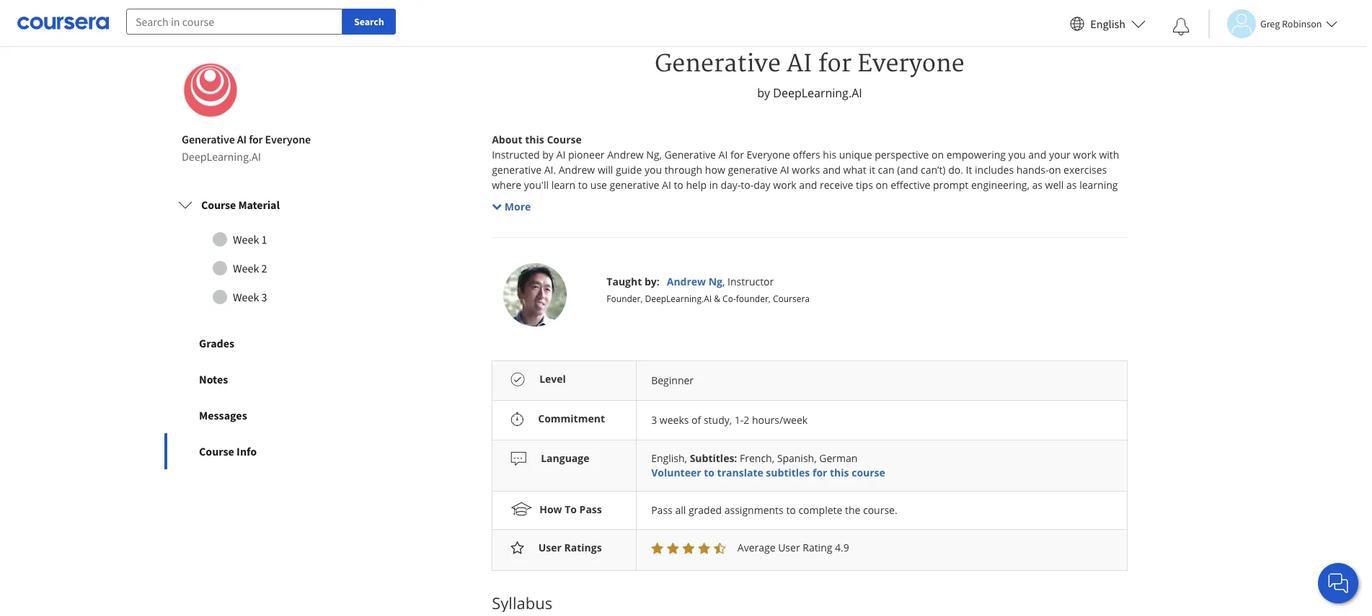 Task type: describe. For each thing, give the bounding box(es) containing it.
beyond
[[541, 193, 577, 207]]

uses
[[724, 193, 745, 207]]

to left put
[[830, 239, 840, 253]]

info
[[237, 444, 257, 459]]

powered
[[839, 284, 881, 298]]

impact
[[492, 254, 524, 268]]

week 3 link
[[178, 283, 358, 312]]

course material button
[[167, 185, 370, 225]]

into up "cases."
[[576, 224, 594, 237]]

ai-
[[827, 284, 839, 298]]

will
[[598, 163, 613, 177]]

complete
[[799, 504, 843, 517]]

notes
[[199, 372, 228, 387]]

week 1 link
[[178, 225, 358, 254]]

volunteer to translate subtitles for this course link
[[651, 466, 885, 480]]

generative up 'to-'
[[728, 163, 778, 177]]

help
[[686, 178, 707, 192]]

about
[[492, 133, 523, 147]]

english for english
[[1091, 16, 1126, 31]]

knowledge
[[885, 239, 936, 253]]

chat with us image
[[1327, 572, 1350, 595]]

greg robinson
[[1261, 17, 1322, 30]]

you'll
[[524, 178, 549, 192]]

grades link
[[164, 325, 372, 361]]

0 horizontal spatial of
[[692, 413, 701, 427]]

0 horizontal spatial how
[[492, 193, 512, 207]]

was
[[548, 284, 566, 298]]

to inside the english , subtitles: french, spanish, german volunteer to translate subtitles for this course
[[704, 466, 715, 480]]

co-
[[723, 293, 736, 305]]

future.
[[884, 284, 916, 298]]

spanish,
[[777, 452, 817, 465]]

0 vertical spatial use
[[590, 178, 607, 192]]

robinson
[[1282, 17, 1322, 30]]

to left complete
[[786, 504, 796, 517]]

guide
[[616, 163, 642, 177]]

0 horizontal spatial 3
[[261, 290, 267, 305]]

search button
[[343, 9, 396, 35]]

how to pass
[[540, 503, 602, 517]]

greg robinson button
[[1209, 9, 1338, 38]]

, inside the english , subtitles: french, spanish, german volunteer to translate subtitles for this course
[[685, 452, 687, 465]]

empowering
[[947, 148, 1006, 162]]

and down works
[[799, 178, 817, 192]]

to down through
[[674, 178, 684, 192]]

this inside the english , subtitles: french, spanish, german volunteer to translate subtitles for this course
[[830, 466, 849, 480]]

week 1
[[233, 232, 267, 247]]

course inside about this course instructed by ai pioneer andrew ng, generative ai for everyone offers his unique perspective on empowering you and your work with generative ai. andrew will guide you through how generative ai works and what it can (and can't) do. it includes hands-on exercises where you'll learn to use generative ai to help in day-to-day work and receive tips on effective prompt engineering, as well as learning how to go beyond prompting for more advanced uses of ai. you'll get insights into what generative ai can do, its potential, and its limitations. you'll delve into real-world applications and learn common use cases. you'll get hands-on time with generative ai projects to put your knowledge into action and gain insight into its impact on both business and society. this course was created to ensure everyone can be a participant in our ai-powered future.
[[514, 284, 545, 298]]

on up can't)
[[932, 148, 944, 162]]

2 user from the left
[[778, 541, 800, 555]]

generative down potential,
[[725, 239, 775, 253]]

course inside the english , subtitles: french, spanish, german volunteer to translate subtitles for this course
[[852, 466, 885, 480]]

everyone for generative ai for everyone deeplearning.ai
[[265, 132, 311, 147]]

a
[[735, 284, 740, 298]]

1 vertical spatial you
[[645, 163, 662, 177]]

prompt
[[933, 178, 969, 192]]

beginner
[[651, 374, 694, 387]]

german
[[819, 452, 858, 465]]

1 horizontal spatial what
[[843, 163, 867, 177]]

1 horizontal spatial ai.
[[760, 193, 772, 207]]

1 horizontal spatial with
[[1099, 148, 1120, 162]]

into down real-
[[939, 239, 957, 253]]

on left time
[[664, 239, 676, 253]]

put
[[842, 239, 858, 253]]

grades
[[199, 336, 234, 351]]

projects
[[790, 239, 827, 253]]

generative for generative ai for everyone by deeplearning.ai
[[655, 50, 781, 79]]

includes
[[975, 163, 1014, 177]]

and up "well"
[[1029, 148, 1047, 162]]

and up the taught
[[610, 254, 628, 268]]

works
[[792, 163, 820, 177]]

notes link
[[164, 361, 372, 398]]

0 vertical spatial get
[[519, 224, 534, 237]]

material
[[238, 198, 280, 212]]

instructed
[[492, 148, 540, 162]]

cases.
[[556, 239, 584, 253]]

effective
[[891, 178, 931, 192]]

on right "tips"
[[876, 178, 888, 192]]

0 horizontal spatial with
[[703, 239, 723, 253]]

exercises
[[1064, 163, 1107, 177]]

into right insight
[[1068, 239, 1087, 253]]

more button
[[492, 199, 531, 214]]

0 horizontal spatial in
[[709, 178, 718, 192]]

0 horizontal spatial pass
[[580, 503, 602, 517]]

delve
[[900, 224, 925, 237]]

0 horizontal spatial its
[[723, 224, 734, 237]]

where
[[492, 178, 521, 192]]

well
[[1045, 178, 1064, 192]]

real-
[[949, 224, 970, 237]]

andrew ng image
[[504, 263, 567, 327]]

1 user from the left
[[539, 541, 562, 555]]

our
[[808, 284, 824, 298]]

weeks
[[660, 413, 689, 427]]

0 vertical spatial how
[[705, 163, 725, 177]]

for inside the english , subtitles: french, spanish, german volunteer to translate subtitles for this course
[[813, 466, 827, 480]]

to left ensure
[[607, 284, 617, 298]]

can't)
[[921, 163, 946, 177]]

his
[[823, 148, 837, 162]]

1-
[[735, 413, 744, 427]]

instructor
[[728, 275, 774, 289]]

insight
[[1034, 239, 1066, 253]]

0 horizontal spatial your
[[861, 239, 882, 253]]

andrew inside taught by: andrew ng , instructor founder, deeplearning.ai & co-founder, coursera
[[667, 275, 706, 289]]

1 vertical spatial in
[[797, 284, 805, 298]]

week 2 link
[[178, 254, 358, 283]]

of inside about this course instructed by ai pioneer andrew ng, generative ai for everyone offers his unique perspective on empowering you and your work with generative ai. andrew will guide you through how generative ai works and what it can (and can't) do. it includes hands-on exercises where you'll learn to use generative ai to help in day-to-day work and receive tips on effective prompt engineering, as well as learning how to go beyond prompting for more advanced uses of ai. you'll get insights into what generative ai can do, its potential, and its limitations. you'll delve into real-world applications and learn common use cases. you'll get hands-on time with generative ai projects to put your knowledge into action and gain insight into its impact on both business and society. this course was created to ensure everyone can be a participant in our ai-powered future.
[[748, 193, 758, 207]]

and down his
[[823, 163, 841, 177]]

potential,
[[737, 224, 781, 237]]

to up prompting
[[578, 178, 588, 192]]

week for week 2
[[233, 261, 259, 276]]

0 horizontal spatial 2
[[261, 261, 267, 276]]

through
[[665, 163, 703, 177]]

engineering,
[[971, 178, 1030, 192]]

advanced
[[676, 193, 721, 207]]

2 horizontal spatial its
[[1089, 239, 1100, 253]]

study,
[[704, 413, 732, 427]]

generative down instructed
[[492, 163, 542, 177]]

applications
[[1000, 224, 1056, 237]]

time
[[679, 239, 700, 253]]

1 vertical spatial use
[[537, 239, 553, 253]]

2 vertical spatial can
[[701, 284, 718, 298]]

deeplearning.ai inside taught by: andrew ng , instructor founder, deeplearning.ai & co-founder, coursera
[[645, 293, 712, 305]]

this
[[492, 284, 511, 298]]

business
[[566, 254, 608, 268]]

0 vertical spatial work
[[1073, 148, 1097, 162]]

0 horizontal spatial andrew
[[559, 163, 595, 177]]

course info
[[199, 444, 257, 459]]

ng
[[709, 275, 723, 289]]

generative inside about this course instructed by ai pioneer andrew ng, generative ai for everyone offers his unique perspective on empowering you and your work with generative ai. andrew will guide you through how generative ai works and what it can (and can't) do. it includes hands-on exercises where you'll learn to use generative ai to help in day-to-day work and receive tips on effective prompt engineering, as well as learning how to go beyond prompting for more advanced uses of ai. you'll get insights into what generative ai can do, its potential, and its limitations. you'll delve into real-world applications and learn common use cases. you'll get hands-on time with generative ai projects to put your knowledge into action and gain insight into its impact on both business and society. this course was created to ensure everyone can be a participant in our ai-powered future.
[[665, 148, 716, 162]]

about this course instructed by ai pioneer andrew ng, generative ai for everyone offers his unique perspective on empowering you and your work with generative ai. andrew will guide you through how generative ai works and what it can (and can't) do. it includes hands-on exercises where you'll learn to use generative ai to help in day-to-day work and receive tips on effective prompt engineering, as well as learning how to go beyond prompting for more advanced uses of ai. you'll get insights into what generative ai can do, its potential, and its limitations. you'll delve into real-world applications and learn common use cases. you'll get hands-on time with generative ai projects to put your knowledge into action and gain insight into its impact on both business and society. this course was created to ensure everyone can be a participant in our ai-powered future.
[[492, 133, 1122, 298]]

ratings
[[564, 541, 602, 555]]

volunteer
[[651, 466, 701, 480]]

graded
[[689, 504, 722, 517]]

1 vertical spatial get
[[614, 239, 629, 253]]

english button
[[1065, 0, 1152, 47]]

1 vertical spatial what
[[597, 224, 620, 237]]

course for info
[[199, 444, 234, 459]]

2 horizontal spatial you'll
[[873, 224, 898, 237]]

receive
[[820, 178, 853, 192]]

for inside generative ai for everyone deeplearning.ai
[[249, 132, 263, 147]]

average
[[738, 541, 776, 555]]

(and
[[897, 163, 918, 177]]



Task type: vqa. For each thing, say whether or not it's contained in the screenshot.
doors
no



Task type: locate. For each thing, give the bounding box(es) containing it.
what down unique
[[843, 163, 867, 177]]

work right day
[[773, 178, 797, 192]]

use up prompting
[[590, 178, 607, 192]]

0 vertical spatial you
[[1009, 148, 1026, 162]]

1 vertical spatial how
[[492, 193, 512, 207]]

ensure
[[619, 284, 652, 298]]

world
[[970, 224, 997, 237]]

english , subtitles: french, spanish, german volunteer to translate subtitles for this course
[[651, 452, 885, 480]]

day-
[[721, 178, 741, 192]]

1 vertical spatial ,
[[685, 452, 687, 465]]

everyone inside about this course instructed by ai pioneer andrew ng, generative ai for everyone offers his unique perspective on empowering you and your work with generative ai. andrew will guide you through how generative ai works and what it can (and can't) do. it includes hands-on exercises where you'll learn to use generative ai to help in day-to-day work and receive tips on effective prompt engineering, as well as learning how to go beyond prompting for more advanced uses of ai. you'll get insights into what generative ai can do, its potential, and its limitations. you'll delve into real-world applications and learn common use cases. you'll get hands-on time with generative ai projects to put your knowledge into action and gain insight into its impact on both business and society. this course was created to ensure everyone can be a participant in our ai-powered future.
[[747, 148, 790, 162]]

by for this
[[543, 148, 554, 162]]

0 vertical spatial everyone
[[858, 50, 965, 79]]

can right it
[[878, 163, 895, 177]]

1 horizontal spatial 3
[[651, 413, 657, 427]]

2 vertical spatial week
[[233, 290, 259, 305]]

0 vertical spatial your
[[1049, 148, 1071, 162]]

1 horizontal spatial learn
[[1080, 224, 1104, 237]]

with down do,
[[703, 239, 723, 253]]

course down german
[[852, 466, 885, 480]]

what down prompting
[[597, 224, 620, 237]]

0 vertical spatial andrew
[[607, 148, 644, 162]]

you'll left delve
[[873, 224, 898, 237]]

0 horizontal spatial what
[[597, 224, 620, 237]]

greg
[[1261, 17, 1280, 30]]

0 horizontal spatial learn
[[551, 178, 576, 192]]

more
[[505, 200, 531, 214]]

show notifications image
[[1173, 18, 1190, 35]]

week left 1
[[233, 232, 259, 247]]

1 vertical spatial generative
[[182, 132, 235, 147]]

it
[[869, 163, 875, 177]]

pass left all
[[651, 504, 673, 517]]

this
[[525, 133, 544, 147], [830, 466, 849, 480]]

you up 'includes'
[[1009, 148, 1026, 162]]

english
[[1091, 16, 1126, 31], [651, 452, 685, 465]]

1 vertical spatial hands-
[[632, 239, 664, 253]]

user left ratings
[[539, 541, 562, 555]]

its
[[723, 224, 734, 237], [804, 224, 815, 237], [1089, 239, 1100, 253]]

1 horizontal spatial you'll
[[587, 239, 612, 253]]

course inside about this course instructed by ai pioneer andrew ng, generative ai for everyone offers his unique perspective on empowering you and your work with generative ai. andrew will guide you through how generative ai works and what it can (and can't) do. it includes hands-on exercises where you'll learn to use generative ai to help in day-to-day work and receive tips on effective prompt engineering, as well as learning how to go beyond prompting for more advanced uses of ai. you'll get insights into what generative ai can do, its potential, and its limitations. you'll delve into real-world applications and learn common use cases. you'll get hands-on time with generative ai projects to put your knowledge into action and gain insight into its impact on both business and society. this course was created to ensure everyone can be a participant in our ai-powered future.
[[547, 133, 582, 147]]

generative for generative ai for everyone deeplearning.ai
[[182, 132, 235, 147]]

, inside taught by: andrew ng , instructor founder, deeplearning.ai & co-founder, coursera
[[723, 275, 725, 289]]

0 vertical spatial course
[[547, 133, 582, 147]]

deeplearning.ai inside generative ai for everyone by deeplearning.ai
[[773, 85, 862, 101]]

0 horizontal spatial by
[[543, 148, 554, 162]]

0 horizontal spatial work
[[773, 178, 797, 192]]

its right do,
[[723, 224, 734, 237]]

generative up society.
[[622, 224, 672, 237]]

the
[[845, 504, 861, 517]]

1 vertical spatial can
[[687, 224, 703, 237]]

1 vertical spatial learn
[[1080, 224, 1104, 237]]

course left was
[[514, 284, 545, 298]]

Search in course text field
[[126, 9, 343, 35]]

how up day-
[[705, 163, 725, 177]]

ai inside generative ai for everyone deeplearning.ai
[[237, 132, 247, 147]]

coursera image
[[17, 12, 109, 35]]

1 horizontal spatial work
[[1073, 148, 1097, 162]]

1 horizontal spatial in
[[797, 284, 805, 298]]

into
[[576, 224, 594, 237], [928, 224, 946, 237], [939, 239, 957, 253], [1068, 239, 1087, 253]]

0 horizontal spatial hands-
[[632, 239, 664, 253]]

1 horizontal spatial its
[[804, 224, 815, 237]]

0 horizontal spatial get
[[519, 224, 534, 237]]

1 horizontal spatial how
[[705, 163, 725, 177]]

2
[[261, 261, 267, 276], [744, 413, 750, 427]]

course up pioneer
[[547, 133, 582, 147]]

user ratings
[[539, 541, 602, 555]]

deeplearning.ai down andrew ng link
[[645, 293, 712, 305]]

to down subtitles:
[[704, 466, 715, 480]]

rating
[[803, 541, 833, 555]]

0 vertical spatial what
[[843, 163, 867, 177]]

average user rating 4.9
[[738, 541, 849, 555]]

its right insight
[[1089, 239, 1100, 253]]

all
[[675, 504, 686, 517]]

0 vertical spatial course
[[514, 284, 545, 298]]

1 horizontal spatial user
[[778, 541, 800, 555]]

1 horizontal spatial this
[[830, 466, 849, 480]]

1 horizontal spatial by
[[757, 85, 770, 101]]

can left "be"
[[701, 284, 718, 298]]

andrew up guide
[[607, 148, 644, 162]]

, left a
[[723, 275, 725, 289]]

2 as from the left
[[1067, 178, 1077, 192]]

everyone
[[858, 50, 965, 79], [265, 132, 311, 147], [747, 148, 790, 162]]

created
[[569, 284, 605, 298]]

0 horizontal spatial you'll
[[492, 224, 517, 237]]

1 week from the top
[[233, 232, 259, 247]]

generative down guide
[[610, 178, 659, 192]]

everyone for generative ai for everyone by deeplearning.ai
[[858, 50, 965, 79]]

can
[[878, 163, 895, 177], [687, 224, 703, 237], [701, 284, 718, 298]]

1 vertical spatial this
[[830, 466, 849, 480]]

0 vertical spatial english
[[1091, 16, 1126, 31]]

as right "well"
[[1067, 178, 1077, 192]]

use
[[590, 178, 607, 192], [537, 239, 553, 253]]

translate
[[717, 466, 764, 480]]

1
[[261, 232, 267, 247]]

0 vertical spatial 3
[[261, 290, 267, 305]]

0 vertical spatial generative
[[655, 50, 781, 79]]

pass
[[580, 503, 602, 517], [651, 504, 673, 517]]

1 horizontal spatial deeplearning.ai
[[645, 293, 712, 305]]

1 horizontal spatial pass
[[651, 504, 673, 517]]

1 vertical spatial ai.
[[760, 193, 772, 207]]

0 vertical spatial by
[[757, 85, 770, 101]]

can up time
[[687, 224, 703, 237]]

1 vertical spatial of
[[692, 413, 701, 427]]

be
[[720, 284, 732, 298]]

1 horizontal spatial use
[[590, 178, 607, 192]]

2 vertical spatial generative
[[665, 148, 716, 162]]

english for english , subtitles: french, spanish, german volunteer to translate subtitles for this course
[[651, 452, 685, 465]]

hands- up "well"
[[1017, 163, 1049, 177]]

0 horizontal spatial you
[[645, 163, 662, 177]]

deeplearning.ai up offers
[[773, 85, 862, 101]]

on up "well"
[[1049, 163, 1061, 177]]

go
[[527, 193, 539, 207]]

2 down 1
[[261, 261, 267, 276]]

course left material
[[201, 198, 236, 212]]

work up exercises
[[1073, 148, 1097, 162]]

by:
[[645, 275, 660, 289]]

and up insight
[[1059, 224, 1077, 237]]

course inside course material dropdown button
[[201, 198, 236, 212]]

use up both
[[537, 239, 553, 253]]

generative ai for everyone by deeplearning.ai
[[655, 50, 965, 101]]

3 down 'week 2' link
[[261, 290, 267, 305]]

week for week 1
[[233, 232, 259, 247]]

week up week 3
[[233, 261, 259, 276]]

2 week from the top
[[233, 261, 259, 276]]

pass all graded assignments to complete the course.
[[651, 504, 898, 517]]

your right put
[[861, 239, 882, 253]]

it
[[966, 163, 972, 177]]

andrew
[[607, 148, 644, 162], [559, 163, 595, 177], [667, 275, 706, 289]]

and
[[1029, 148, 1047, 162], [823, 163, 841, 177], [799, 178, 817, 192], [784, 224, 802, 237], [1059, 224, 1077, 237], [991, 239, 1009, 253], [610, 254, 628, 268]]

tips
[[856, 178, 873, 192]]

get up common
[[519, 224, 534, 237]]

english inside button
[[1091, 16, 1126, 31]]

1 as from the left
[[1032, 178, 1043, 192]]

1 vertical spatial deeplearning.ai
[[182, 149, 261, 164]]

commitment
[[538, 412, 605, 426]]

1 horizontal spatial as
[[1067, 178, 1077, 192]]

how down where
[[492, 193, 512, 207]]

to
[[565, 503, 577, 517]]

hands- up society.
[[632, 239, 664, 253]]

0 vertical spatial hands-
[[1017, 163, 1049, 177]]

generative inside generative ai for everyone by deeplearning.ai
[[655, 50, 781, 79]]

as left "well"
[[1032, 178, 1043, 192]]

deeplearning.ai inside generative ai for everyone deeplearning.ai
[[182, 149, 261, 164]]

1 horizontal spatial andrew
[[607, 148, 644, 162]]

course inside course info link
[[199, 444, 234, 459]]

into left real-
[[928, 224, 946, 237]]

ng,
[[646, 148, 662, 162]]

deeplearning.ai up course material
[[182, 149, 261, 164]]

offers
[[793, 148, 820, 162]]

everyone
[[655, 284, 698, 298]]

ai inside generative ai for everyone by deeplearning.ai
[[787, 50, 812, 79]]

1 vertical spatial 3
[[651, 413, 657, 427]]

2 right study,
[[744, 413, 750, 427]]

help center image
[[1330, 575, 1347, 592]]

1 horizontal spatial you
[[1009, 148, 1026, 162]]

you'll up common
[[492, 224, 517, 237]]

generative inside generative ai for everyone deeplearning.ai
[[182, 132, 235, 147]]

get
[[519, 224, 534, 237], [614, 239, 629, 253]]

1 vertical spatial 2
[[744, 413, 750, 427]]

1 vertical spatial your
[[861, 239, 882, 253]]

this up instructed
[[525, 133, 544, 147]]

week down the week 2
[[233, 290, 259, 305]]

ai.
[[544, 163, 556, 177], [760, 193, 772, 207]]

and up projects
[[784, 224, 802, 237]]

on left both
[[527, 254, 539, 268]]

subtitles
[[766, 466, 810, 480]]

language
[[541, 452, 590, 465]]

1 vertical spatial with
[[703, 239, 723, 253]]

learn up beyond
[[551, 178, 576, 192]]

your up exercises
[[1049, 148, 1071, 162]]

with up exercises
[[1099, 148, 1120, 162]]

0 vertical spatial of
[[748, 193, 758, 207]]

this inside about this course instructed by ai pioneer andrew ng, generative ai for everyone offers his unique perspective on empowering you and your work with generative ai. andrew will guide you through how generative ai works and what it can (and can't) do. it includes hands-on exercises where you'll learn to use generative ai to help in day-to-day work and receive tips on effective prompt engineering, as well as learning how to go beyond prompting for more advanced uses of ai. you'll get insights into what generative ai can do, its potential, and its limitations. you'll delve into real-world applications and learn common use cases. you'll get hands-on time with generative ai projects to put your knowledge into action and gain insight into its impact on both business and society. this course was created to ensure everyone can be a participant in our ai-powered future.
[[525, 133, 544, 147]]

0 horizontal spatial ai.
[[544, 163, 556, 177]]

2 horizontal spatial deeplearning.ai
[[773, 85, 862, 101]]

0 horizontal spatial english
[[651, 452, 685, 465]]

1 vertical spatial course
[[201, 198, 236, 212]]

0 vertical spatial ,
[[723, 275, 725, 289]]

pioneer
[[568, 148, 605, 162]]

0 horizontal spatial use
[[537, 239, 553, 253]]

course material
[[201, 198, 280, 212]]

level
[[540, 372, 566, 386]]

its up projects
[[804, 224, 815, 237]]

course for material
[[201, 198, 236, 212]]

course.
[[863, 504, 898, 517]]

0 horizontal spatial user
[[539, 541, 562, 555]]

0 vertical spatial learn
[[551, 178, 576, 192]]

by for ai
[[757, 85, 770, 101]]

0 vertical spatial this
[[525, 133, 544, 147]]

1 vertical spatial course
[[852, 466, 885, 480]]

ai. up you'll
[[544, 163, 556, 177]]

0 horizontal spatial this
[[525, 133, 544, 147]]

your
[[1049, 148, 1071, 162], [861, 239, 882, 253]]

week for week 3
[[233, 290, 259, 305]]

3 week from the top
[[233, 290, 259, 305]]

0 horizontal spatial everyone
[[265, 132, 311, 147]]

ai. down day
[[760, 193, 772, 207]]

0 vertical spatial week
[[233, 232, 259, 247]]

unique
[[839, 148, 872, 162]]

of
[[748, 193, 758, 207], [692, 413, 701, 427]]

get up the taught
[[614, 239, 629, 253]]

1 horizontal spatial hands-
[[1017, 163, 1049, 177]]

english inside the english , subtitles: french, spanish, german volunteer to translate subtitles for this course
[[651, 452, 685, 465]]

everyone inside generative ai for everyone by deeplearning.ai
[[858, 50, 965, 79]]

in left our
[[797, 284, 805, 298]]

deeplearning.ai image
[[182, 61, 239, 119]]

subtitles:
[[690, 452, 737, 465]]

for inside generative ai for everyone by deeplearning.ai
[[818, 50, 852, 79]]

2 vertical spatial everyone
[[747, 148, 790, 162]]

week 2
[[233, 261, 267, 276]]

,
[[723, 275, 725, 289], [685, 452, 687, 465]]

1 vertical spatial week
[[233, 261, 259, 276]]

taught by: andrew ng , instructor founder, deeplearning.ai & co-founder, coursera
[[607, 275, 810, 305]]

0 horizontal spatial as
[[1032, 178, 1043, 192]]

founder,
[[607, 293, 643, 305]]

of left study,
[[692, 413, 701, 427]]

of down 'to-'
[[748, 193, 758, 207]]

2 vertical spatial deeplearning.ai
[[645, 293, 712, 305]]

by inside generative ai for everyone by deeplearning.ai
[[757, 85, 770, 101]]

4.9
[[835, 541, 849, 555]]

prompting
[[579, 193, 629, 207]]

french,
[[740, 452, 775, 465]]

3 left weeks
[[651, 413, 657, 427]]

deeplearning.ai
[[773, 85, 862, 101], [182, 149, 261, 164], [645, 293, 712, 305]]

2 vertical spatial course
[[199, 444, 234, 459]]

both
[[542, 254, 564, 268]]

you down ng,
[[645, 163, 662, 177]]

1 horizontal spatial 2
[[744, 413, 750, 427]]

gain
[[1012, 239, 1032, 253]]

user left rating
[[778, 541, 800, 555]]

andrew ng link
[[667, 275, 723, 289]]

0 vertical spatial can
[[878, 163, 895, 177]]

by inside about this course instructed by ai pioneer andrew ng, generative ai for everyone offers his unique perspective on empowering you and your work with generative ai. andrew will guide you through how generative ai works and what it can (and can't) do. it includes hands-on exercises where you'll learn to use generative ai to help in day-to-day work and receive tips on effective prompt engineering, as well as learning how to go beyond prompting for more advanced uses of ai. you'll get insights into what generative ai can do, its potential, and its limitations. you'll delve into real-world applications and learn common use cases. you'll get hands-on time with generative ai projects to put your knowledge into action and gain insight into its impact on both business and society. this course was created to ensure everyone can be a participant in our ai-powered future.
[[543, 148, 554, 162]]

1 horizontal spatial your
[[1049, 148, 1071, 162]]

1 horizontal spatial everyone
[[747, 148, 790, 162]]

to left 'go'
[[515, 193, 524, 207]]

pass right to
[[580, 503, 602, 517]]

learning
[[1080, 178, 1118, 192]]

founder,
[[736, 293, 771, 305]]

1 horizontal spatial ,
[[723, 275, 725, 289]]

you'll up business
[[587, 239, 612, 253]]

learn down learning
[[1080, 224, 1104, 237]]

, up the volunteer
[[685, 452, 687, 465]]

2 horizontal spatial andrew
[[667, 275, 706, 289]]

assignments
[[725, 504, 784, 517]]

in left day-
[[709, 178, 718, 192]]

andrew down pioneer
[[559, 163, 595, 177]]

2 horizontal spatial everyone
[[858, 50, 965, 79]]

week 3
[[233, 290, 267, 305]]

0 vertical spatial with
[[1099, 148, 1120, 162]]

0 vertical spatial deeplearning.ai
[[773, 85, 862, 101]]

with
[[1099, 148, 1120, 162], [703, 239, 723, 253]]

and left gain
[[991, 239, 1009, 253]]

this down german
[[830, 466, 849, 480]]

do,
[[706, 224, 721, 237]]

course left 'info' at the bottom of page
[[199, 444, 234, 459]]

andrew left ng at top
[[667, 275, 706, 289]]

1 vertical spatial everyone
[[265, 132, 311, 147]]

search
[[354, 15, 384, 28]]

participant
[[743, 284, 794, 298]]

1 horizontal spatial of
[[748, 193, 758, 207]]

2 vertical spatial andrew
[[667, 275, 706, 289]]

0 vertical spatial ai.
[[544, 163, 556, 177]]

1 vertical spatial english
[[651, 452, 685, 465]]

everyone inside generative ai for everyone deeplearning.ai
[[265, 132, 311, 147]]

to-
[[741, 178, 754, 192]]



